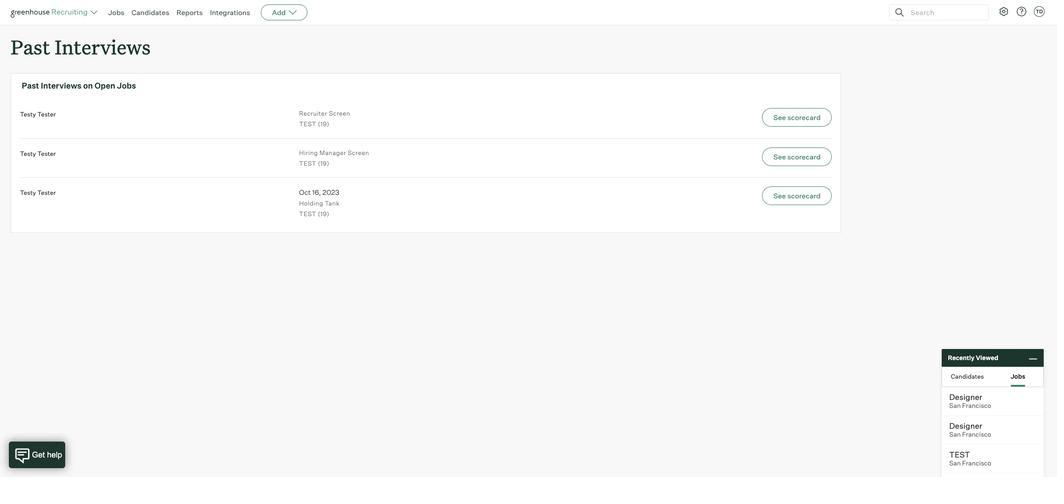Task type: vqa. For each thing, say whether or not it's contained in the screenshot.
"Hiring Manager Screen TEST (19)"
yes



Task type: describe. For each thing, give the bounding box(es) containing it.
1 san from the top
[[950, 402, 961, 410]]

past for past interviews
[[11, 34, 50, 60]]

3 testy tester from the top
[[20, 189, 56, 197]]

(19) inside hiring manager screen test (19)
[[318, 160, 330, 167]]

3 see from the top
[[774, 192, 786, 201]]

testy tester for hiring
[[20, 150, 56, 157]]

scorecard for recruiter screen
[[788, 113, 821, 122]]

test san francisco
[[950, 450, 992, 468]]

testy for recruiter
[[20, 111, 36, 118]]

configure image
[[999, 6, 1009, 17]]

on
[[83, 81, 93, 91]]

2 vertical spatial jobs
[[1011, 373, 1026, 380]]

open
[[95, 81, 115, 91]]

integrations
[[210, 8, 250, 17]]

interviews for past interviews
[[55, 34, 151, 60]]

test inside recruiter screen test (19)
[[299, 120, 316, 128]]

hiring
[[299, 149, 318, 157]]

see scorecard link for recruiter screen
[[578, 108, 832, 127]]

2 designer san francisco from the top
[[950, 422, 992, 439]]

2023
[[323, 188, 339, 197]]

jobs link
[[108, 8, 124, 17]]

screen inside hiring manager screen test (19)
[[348, 149, 369, 157]]

interviews for past interviews on open jobs
[[41, 81, 82, 91]]

1 vertical spatial candidates
[[951, 373, 984, 380]]

td
[[1036, 8, 1043, 15]]

1 designer from the top
[[950, 393, 983, 402]]

0 horizontal spatial candidates
[[132, 8, 169, 17]]

td button
[[1033, 4, 1047, 19]]

2 francisco from the top
[[962, 431, 992, 439]]

testy tester for recruiter
[[20, 111, 56, 118]]

1 francisco from the top
[[962, 402, 992, 410]]

past interviews
[[11, 34, 151, 60]]

0 vertical spatial jobs
[[108, 8, 124, 17]]

san inside test san francisco
[[950, 460, 961, 468]]

past interviews on open jobs
[[22, 81, 136, 91]]

scorecard for hiring manager screen
[[788, 153, 821, 161]]

see for recruiter screen
[[774, 113, 786, 122]]

recently viewed
[[948, 355, 999, 362]]

3 scorecard from the top
[[788, 192, 821, 201]]

see for hiring manager screen
[[774, 153, 786, 161]]

francisco inside test san francisco
[[962, 460, 992, 468]]

reports link
[[176, 8, 203, 17]]

tester for hiring manager screen
[[37, 150, 56, 157]]

greenhouse recruiting image
[[11, 7, 91, 18]]

manager
[[320, 149, 346, 157]]

viewed
[[976, 355, 999, 362]]

td button
[[1034, 6, 1045, 17]]



Task type: locate. For each thing, give the bounding box(es) containing it.
1 (19) from the top
[[318, 120, 330, 128]]

2 vertical spatial francisco
[[962, 460, 992, 468]]

see scorecard for hiring manager screen
[[774, 153, 821, 161]]

screen right recruiter
[[329, 110, 350, 117]]

candidates right jobs link
[[132, 8, 169, 17]]

1 tester from the top
[[37, 111, 56, 118]]

tester
[[37, 111, 56, 118], [37, 150, 56, 157], [37, 189, 56, 197]]

candidates
[[132, 8, 169, 17], [951, 373, 984, 380]]

2 testy tester link from the top
[[20, 150, 56, 157]]

testy tester
[[20, 111, 56, 118], [20, 150, 56, 157], [20, 189, 56, 197]]

1 vertical spatial testy tester link
[[20, 150, 56, 157]]

0 vertical spatial testy tester link
[[20, 111, 56, 118]]

screen
[[329, 110, 350, 117], [348, 149, 369, 157]]

candidates down recently viewed
[[951, 373, 984, 380]]

recently
[[948, 355, 975, 362]]

3 see scorecard link from the top
[[578, 187, 832, 206]]

interviews
[[55, 34, 151, 60], [41, 81, 82, 91]]

0 vertical spatial see
[[774, 113, 786, 122]]

0 vertical spatial interviews
[[55, 34, 151, 60]]

3 tester from the top
[[37, 189, 56, 197]]

scorecard
[[788, 113, 821, 122], [788, 153, 821, 161], [788, 192, 821, 201]]

3 see scorecard from the top
[[774, 192, 821, 201]]

oct
[[299, 188, 311, 197]]

interviews left the on
[[41, 81, 82, 91]]

2 vertical spatial see
[[774, 192, 786, 201]]

0 vertical spatial testy
[[20, 111, 36, 118]]

tab list
[[942, 368, 1044, 387]]

3 testy tester link from the top
[[20, 189, 56, 197]]

0 vertical spatial (19)
[[318, 120, 330, 128]]

1 see scorecard from the top
[[774, 113, 821, 122]]

designer san francisco down recently viewed
[[950, 393, 992, 410]]

1 vertical spatial past
[[22, 81, 39, 91]]

1 vertical spatial jobs
[[117, 81, 136, 91]]

oct 16, 2023 holding tank test (19)
[[299, 188, 340, 218]]

0 vertical spatial see scorecard
[[774, 113, 821, 122]]

2 vertical spatial testy
[[20, 189, 36, 197]]

1 vertical spatial tester
[[37, 150, 56, 157]]

3 san from the top
[[950, 460, 961, 468]]

designer
[[950, 393, 983, 402], [950, 422, 983, 431]]

designer san francisco up test san francisco
[[950, 422, 992, 439]]

san
[[950, 402, 961, 410], [950, 431, 961, 439], [950, 460, 961, 468]]

recruiter screen test (19)
[[299, 110, 350, 128]]

1 scorecard from the top
[[788, 113, 821, 122]]

0 vertical spatial designer
[[950, 393, 983, 402]]

2 vertical spatial tester
[[37, 189, 56, 197]]

1 vertical spatial see scorecard
[[774, 153, 821, 161]]

1 designer san francisco from the top
[[950, 393, 992, 410]]

3 francisco from the top
[[962, 460, 992, 468]]

2 see scorecard link from the top
[[578, 148, 832, 166]]

1 vertical spatial designer san francisco
[[950, 422, 992, 439]]

see scorecard
[[774, 113, 821, 122], [774, 153, 821, 161], [774, 192, 821, 201]]

2 see scorecard from the top
[[774, 153, 821, 161]]

tester for recruiter screen
[[37, 111, 56, 118]]

2 scorecard from the top
[[788, 153, 821, 161]]

0 vertical spatial san
[[950, 402, 961, 410]]

2 san from the top
[[950, 431, 961, 439]]

francisco
[[962, 402, 992, 410], [962, 431, 992, 439], [962, 460, 992, 468]]

1 vertical spatial screen
[[348, 149, 369, 157]]

designer san francisco
[[950, 393, 992, 410], [950, 422, 992, 439]]

screen right manager
[[348, 149, 369, 157]]

0 vertical spatial tester
[[37, 111, 56, 118]]

(19) inside oct 16, 2023 holding tank test (19)
[[318, 210, 330, 218]]

see scorecard link
[[578, 108, 832, 127], [578, 148, 832, 166], [578, 187, 832, 206]]

0 vertical spatial screen
[[329, 110, 350, 117]]

interviews down jobs link
[[55, 34, 151, 60]]

2 vertical spatial testy tester link
[[20, 189, 56, 197]]

1 vertical spatial testy
[[20, 150, 36, 157]]

testy for hiring
[[20, 150, 36, 157]]

Search text field
[[909, 6, 981, 19]]

tab list containing candidates
[[942, 368, 1044, 387]]

(19) inside recruiter screen test (19)
[[318, 120, 330, 128]]

1 vertical spatial interviews
[[41, 81, 82, 91]]

1 vertical spatial see
[[774, 153, 786, 161]]

(19) down tank
[[318, 210, 330, 218]]

0 vertical spatial francisco
[[962, 402, 992, 410]]

2 vertical spatial scorecard
[[788, 192, 821, 201]]

integrations link
[[210, 8, 250, 17]]

1 vertical spatial scorecard
[[788, 153, 821, 161]]

2 see from the top
[[774, 153, 786, 161]]

screen inside recruiter screen test (19)
[[329, 110, 350, 117]]

1 see scorecard link from the top
[[578, 108, 832, 127]]

testy tester link for recruiter
[[20, 111, 56, 118]]

0 vertical spatial designer san francisco
[[950, 393, 992, 410]]

2 vertical spatial see scorecard
[[774, 192, 821, 201]]

add
[[272, 8, 286, 17]]

0 vertical spatial candidates
[[132, 8, 169, 17]]

2 testy from the top
[[20, 150, 36, 157]]

designer down recently
[[950, 393, 983, 402]]

3 testy from the top
[[20, 189, 36, 197]]

see scorecard link for hiring manager screen
[[578, 148, 832, 166]]

past
[[11, 34, 50, 60], [22, 81, 39, 91]]

0 vertical spatial past
[[11, 34, 50, 60]]

1 see from the top
[[774, 113, 786, 122]]

holding
[[299, 200, 323, 207]]

0 vertical spatial scorecard
[[788, 113, 821, 122]]

candidates link
[[132, 8, 169, 17]]

reports
[[176, 8, 203, 17]]

1 vertical spatial see scorecard link
[[578, 148, 832, 166]]

1 vertical spatial san
[[950, 431, 961, 439]]

testy tester link
[[20, 111, 56, 118], [20, 150, 56, 157], [20, 189, 56, 197]]

test inside oct 16, 2023 holding tank test (19)
[[299, 210, 316, 218]]

0 vertical spatial see scorecard link
[[578, 108, 832, 127]]

jobs
[[108, 8, 124, 17], [117, 81, 136, 91], [1011, 373, 1026, 380]]

past for past interviews on open jobs
[[22, 81, 39, 91]]

hiring manager screen test (19)
[[299, 149, 369, 167]]

2 (19) from the top
[[318, 160, 330, 167]]

1 vertical spatial designer
[[950, 422, 983, 431]]

1 testy tester link from the top
[[20, 111, 56, 118]]

1 horizontal spatial candidates
[[951, 373, 984, 380]]

1 testy from the top
[[20, 111, 36, 118]]

1 vertical spatial testy tester
[[20, 150, 56, 157]]

2 vertical spatial see scorecard link
[[578, 187, 832, 206]]

testy
[[20, 111, 36, 118], [20, 150, 36, 157], [20, 189, 36, 197]]

2 testy tester from the top
[[20, 150, 56, 157]]

16,
[[312, 188, 321, 197]]

test inside test san francisco
[[950, 450, 970, 460]]

see scorecard for recruiter screen
[[774, 113, 821, 122]]

test inside hiring manager screen test (19)
[[299, 160, 316, 167]]

2 vertical spatial testy tester
[[20, 189, 56, 197]]

2 vertical spatial san
[[950, 460, 961, 468]]

recruiter
[[299, 110, 327, 117]]

2 designer from the top
[[950, 422, 983, 431]]

(19) down recruiter
[[318, 120, 330, 128]]

testy tester link for hiring
[[20, 150, 56, 157]]

1 vertical spatial francisco
[[962, 431, 992, 439]]

designer up test san francisco
[[950, 422, 983, 431]]

(19)
[[318, 120, 330, 128], [318, 160, 330, 167], [318, 210, 330, 218]]

2 tester from the top
[[37, 150, 56, 157]]

(19) down manager
[[318, 160, 330, 167]]

1 testy tester from the top
[[20, 111, 56, 118]]

test
[[299, 120, 316, 128], [299, 160, 316, 167], [299, 210, 316, 218], [950, 450, 970, 460]]

tank
[[325, 200, 340, 207]]

1 vertical spatial (19)
[[318, 160, 330, 167]]

2 vertical spatial (19)
[[318, 210, 330, 218]]

add button
[[261, 4, 308, 20]]

see
[[774, 113, 786, 122], [774, 153, 786, 161], [774, 192, 786, 201]]

3 (19) from the top
[[318, 210, 330, 218]]

0 vertical spatial testy tester
[[20, 111, 56, 118]]



